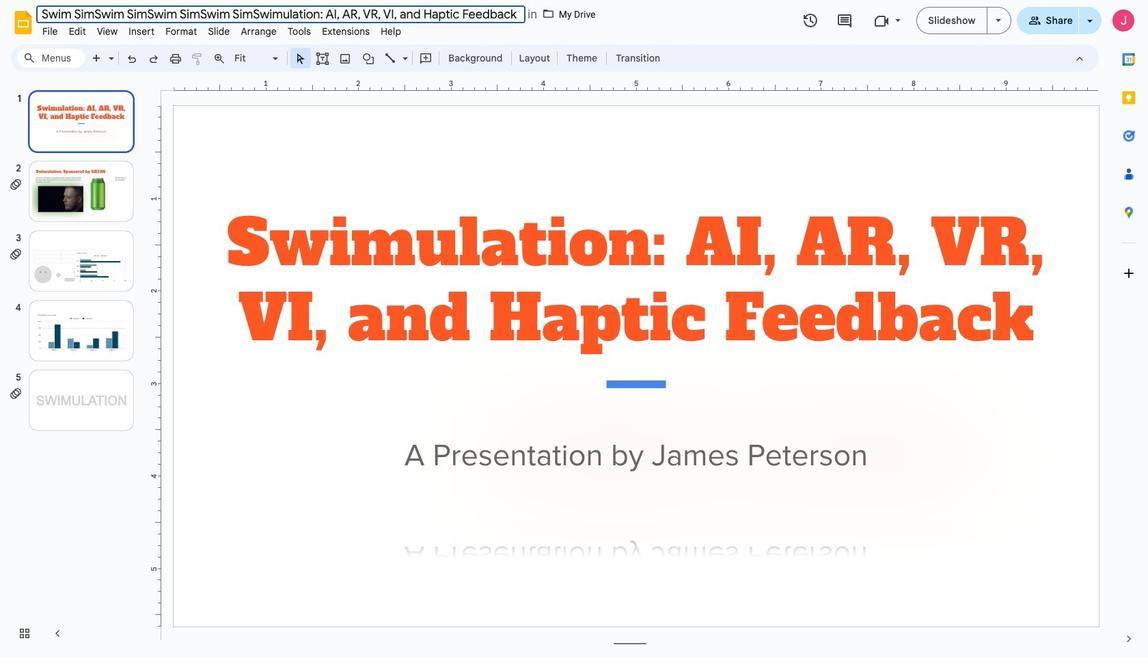 Task type: describe. For each thing, give the bounding box(es) containing it.
6 menu item from the left
[[203, 23, 235, 40]]

new slide with layout image
[[105, 49, 114, 54]]

Rename text field
[[36, 5, 526, 23]]

insert image image
[[337, 49, 353, 68]]

line image
[[384, 52, 398, 66]]

main toolbar
[[85, 48, 667, 68]]

Zoom field
[[230, 49, 284, 68]]

hide the menus (ctrl+shift+f) image
[[1073, 52, 1087, 66]]

located in my drive google drive folder element
[[525, 5, 598, 22]]

share. shared with 3 people. image
[[1028, 14, 1041, 26]]

2 menu item from the left
[[63, 23, 92, 40]]

add comment (⌘+option+m) image
[[419, 52, 433, 66]]

presentation options image
[[995, 19, 1001, 22]]

7 menu item from the left
[[235, 23, 282, 40]]

quick sharing actions image
[[1087, 20, 1093, 41]]

new slide (ctrl+m) image
[[90, 52, 104, 66]]

8 menu item from the left
[[282, 23, 317, 40]]

4 menu item from the left
[[123, 23, 160, 40]]

text box image
[[316, 52, 329, 66]]



Task type: locate. For each thing, give the bounding box(es) containing it.
menu item up 'select (esc)' image
[[282, 23, 317, 40]]

slides home image
[[11, 10, 36, 35]]

print (⌘p) image
[[169, 52, 182, 66]]

last edit was on october 30, 2023 image
[[803, 12, 819, 29]]

zoom image
[[213, 52, 226, 66]]

navigation
[[0, 77, 150, 658]]

application
[[0, 0, 1148, 658]]

select (esc) image
[[294, 52, 308, 66]]

paint format image
[[191, 52, 204, 66]]

5 menu item from the left
[[160, 23, 203, 40]]

Menus field
[[17, 49, 85, 68]]

menu bar inside the menu bar "banner"
[[37, 18, 407, 40]]

shape image
[[361, 49, 376, 68]]

menu item up zoom field
[[235, 23, 282, 40]]

menu item up the insert image on the left top
[[317, 23, 375, 40]]

menu item up zoom image
[[203, 23, 235, 40]]

1 menu item from the left
[[37, 23, 63, 40]]

redo (⌘y) image
[[147, 52, 161, 66]]

3 menu item from the left
[[92, 23, 123, 40]]

menu item up print (⌘p) icon
[[160, 23, 203, 40]]

undo (⌘z) image
[[125, 52, 139, 66]]

menu bar
[[37, 18, 407, 40]]

menu item up select line 'image' at the left top of the page
[[375, 23, 407, 40]]

tab list
[[1110, 40, 1148, 620]]

9 menu item from the left
[[317, 23, 375, 40]]

10 menu item from the left
[[375, 23, 407, 40]]

menu bar banner
[[0, 0, 1148, 658]]

select line image
[[399, 49, 408, 54]]

menu item
[[37, 23, 63, 40], [63, 23, 92, 40], [92, 23, 123, 40], [123, 23, 160, 40], [160, 23, 203, 40], [203, 23, 235, 40], [235, 23, 282, 40], [282, 23, 317, 40], [317, 23, 375, 40], [375, 23, 407, 40]]

Zoom text field
[[232, 49, 271, 68]]

material image
[[542, 7, 555, 20]]

show all comments image
[[836, 13, 853, 29]]

menu item up new slide with layout image
[[92, 23, 123, 40]]

menu item up menus field
[[37, 23, 63, 40]]

menu item up undo (⌘z) icon
[[123, 23, 160, 40]]

menu item up new slide (ctrl+m) icon at the left of page
[[63, 23, 92, 40]]

tab list inside the menu bar "banner"
[[1110, 40, 1148, 620]]



Task type: vqa. For each thing, say whether or not it's contained in the screenshot.
Print (⌘P) image
yes



